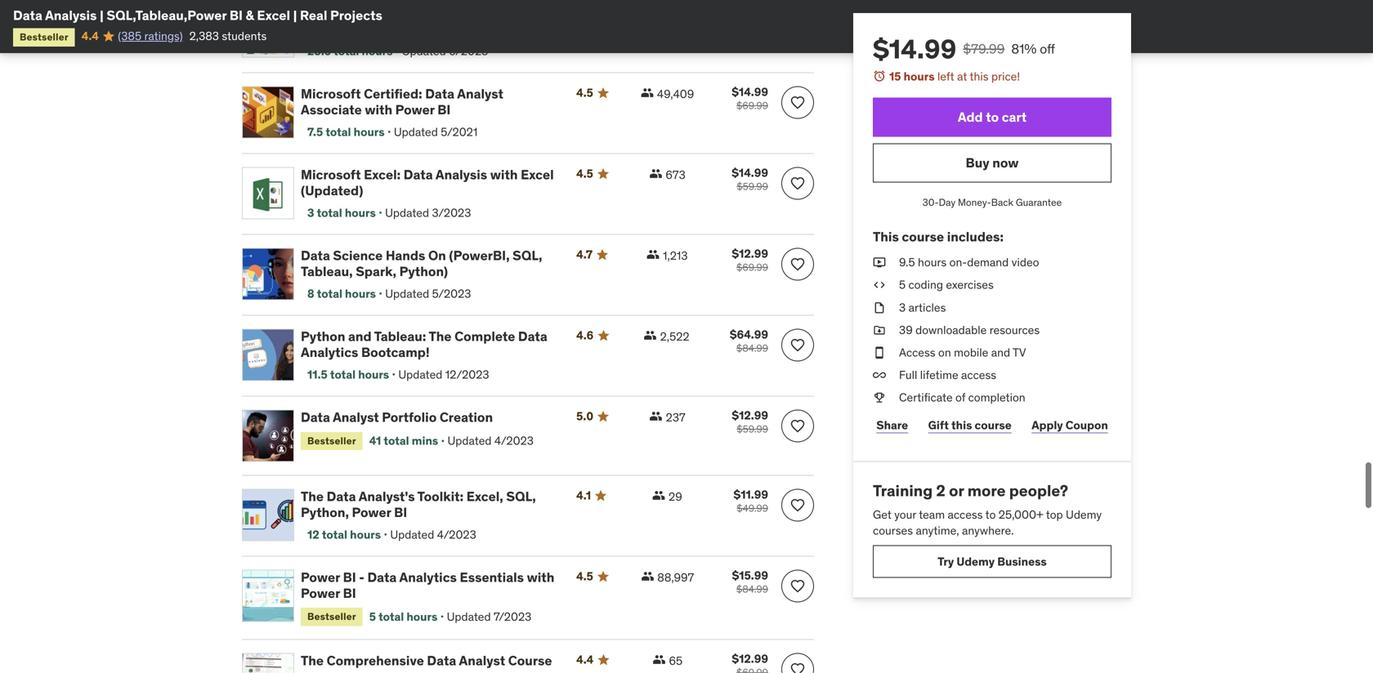Task type: vqa. For each thing, say whether or not it's contained in the screenshot.
WITH inside the the "Power BI - Data Analytics Essentials with Power BI"
yes



Task type: describe. For each thing, give the bounding box(es) containing it.
left
[[938, 69, 955, 84]]

total up comprehensive
[[379, 610, 404, 625]]

the comprehensive data analyst course link
[[301, 653, 557, 670]]

5 for 5 total hours
[[369, 610, 376, 625]]

$84.99 for power bi - data analytics essentials with power bi
[[737, 584, 769, 596]]

$14.99 for $14.99 $59.99
[[732, 166, 769, 180]]

data inside the "data science hands on (powerbi, sql, tableau, spark, python)"
[[301, 247, 330, 264]]

alarm image
[[873, 70, 886, 83]]

9.5
[[899, 255, 915, 270]]

2
[[937, 481, 946, 501]]

2,383
[[189, 29, 219, 43]]

hours for microsoft excel: data analysis with excel (updated)
[[345, 206, 376, 220]]

buy now button
[[873, 144, 1112, 183]]

3 for 3 articles
[[899, 300, 906, 315]]

7.5
[[307, 125, 323, 139]]

$64.99
[[730, 328, 769, 342]]

5.0
[[577, 409, 594, 424]]

39
[[899, 323, 913, 338]]

the data analyst's toolkit: excel, sql, python, power bi
[[301, 489, 536, 521]]

wishlist image for the data analyst's toolkit: excel, sql, python, power bi
[[790, 498, 806, 514]]

certificate of completion
[[899, 391, 1026, 405]]

python and tableau: the complete data analytics bootcamp! link
[[301, 328, 557, 361]]

xsmall image for 49,409
[[641, 86, 654, 100]]

updated 6/2023
[[402, 44, 488, 59]]

articles
[[909, 300, 946, 315]]

xsmall image for 3 articles
[[873, 300, 886, 316]]

buy
[[966, 155, 990, 171]]

add to cart button
[[873, 98, 1112, 137]]

xsmall image for 39 downloadable resources
[[873, 322, 886, 338]]

3 total hours
[[307, 206, 376, 220]]

49,409
[[657, 87, 694, 102]]

bi inside the data analyst's toolkit: excel, sql, python, power bi
[[394, 504, 407, 521]]

25,000+
[[999, 508, 1044, 523]]

share
[[877, 418, 909, 433]]

3 $12.99 from the top
[[732, 652, 769, 667]]

237
[[666, 411, 686, 425]]

$12.99 for data analyst portfolio creation
[[732, 409, 769, 423]]

7/2023
[[494, 610, 532, 625]]

wishlist image for power bi - data analytics essentials with power bi
[[790, 579, 806, 595]]

stats,
[[301, 20, 338, 37]]

off
[[1040, 40, 1056, 57]]

people?
[[1010, 481, 1069, 501]]

sql, for data science hands on (powerbi, sql, tableau, spark, python)
[[513, 247, 543, 264]]

2024
[[301, 5, 333, 21]]

23.5
[[307, 44, 331, 59]]

3/2023
[[432, 206, 471, 220]]

total for science
[[317, 287, 343, 301]]

this course includes:
[[873, 228, 1004, 245]]

back
[[992, 196, 1014, 209]]

$69.99 for data science hands on (powerbi, sql, tableau, spark, python)
[[737, 261, 769, 274]]

updated 3/2023
[[385, 206, 471, 220]]

hours for python and tableau: the complete data analytics bootcamp!
[[358, 368, 389, 382]]

0 horizontal spatial udemy
[[957, 555, 995, 569]]

access on mobile and tv
[[899, 345, 1027, 360]]

sql, inside 2024 business analyst workshop: excel, stats, sql, tableau
[[341, 20, 370, 37]]

0 horizontal spatial course
[[902, 228, 945, 245]]

microsoft certified: data analyst associate with power bi
[[301, 86, 504, 118]]

data inside python and tableau: the complete data analytics bootcamp!
[[518, 328, 548, 345]]

data inside microsoft excel: data analysis with excel (updated)
[[404, 167, 433, 183]]

$11.99 $49.99
[[734, 488, 769, 515]]

workshop:
[[444, 5, 511, 21]]

updated 4/2023 for 41 total mins
[[448, 434, 534, 449]]

buy now
[[966, 155, 1019, 171]]

try udemy business
[[938, 555, 1047, 569]]

39 downloadable resources
[[899, 323, 1040, 338]]

excel, for workshop:
[[514, 5, 551, 21]]

bestseller for power
[[307, 611, 356, 623]]

updated for toolkit:
[[390, 528, 434, 543]]

day
[[939, 196, 956, 209]]

23.5 total hours
[[307, 44, 393, 59]]

total for data
[[322, 528, 348, 543]]

1,213
[[663, 249, 688, 263]]

1 vertical spatial this
[[952, 418, 973, 433]]

0 vertical spatial 4.4
[[82, 29, 99, 43]]

training 2 or more people? get your team access to 25,000+ top udemy courses anytime, anywhere.
[[873, 481, 1102, 539]]

$12.99 $69.99
[[732, 247, 769, 274]]

excel:
[[364, 167, 401, 183]]

xsmall image for full lifetime access
[[873, 368, 886, 384]]

microsoft excel: data analysis with excel (updated)
[[301, 167, 554, 199]]

data inside microsoft certified: data analyst associate with power bi
[[425, 86, 455, 102]]

$69.99 for microsoft certified: data analyst associate with power bi
[[737, 100, 769, 112]]

python)
[[400, 263, 448, 280]]

business inside 2024 business analyst workshop: excel, stats, sql, tableau
[[336, 5, 392, 21]]

$14.99 for $14.99 $69.99
[[732, 85, 769, 100]]

excel, for toolkit:
[[467, 489, 504, 505]]

updated for analysis
[[385, 206, 429, 220]]

at
[[958, 69, 968, 84]]

xsmall image for 237
[[650, 410, 663, 423]]

total for excel:
[[317, 206, 342, 220]]

hours right 15
[[904, 69, 935, 84]]

(updated)
[[301, 182, 363, 199]]

hours for data science hands on (powerbi, sql, tableau, spark, python)
[[345, 287, 376, 301]]

now
[[993, 155, 1019, 171]]

88,997
[[658, 571, 694, 586]]

add
[[958, 109, 983, 126]]

5 coding exercises
[[899, 278, 994, 292]]

hours for 2024 business analyst workshop: excel, stats, sql, tableau
[[362, 44, 393, 59]]

$84.99 for python and tableau: the complete data analytics bootcamp!
[[737, 342, 769, 355]]

wishlist image for data science hands on (powerbi, sql, tableau, spark, python)
[[790, 256, 806, 273]]

mins
[[412, 434, 438, 449]]

11.5
[[307, 368, 328, 382]]

$12.99 for data science hands on (powerbi, sql, tableau, spark, python)
[[732, 247, 769, 261]]

resources
[[990, 323, 1040, 338]]

or
[[949, 481, 964, 501]]

xsmall image for 2,522
[[644, 329, 657, 342]]

$14.99 for $14.99 $79.99 81% off
[[873, 33, 957, 65]]

more
[[968, 481, 1006, 501]]

$64.99 $84.99
[[730, 328, 769, 355]]

$79.99
[[963, 40, 1005, 57]]

on
[[428, 247, 446, 264]]

with inside microsoft excel: data analysis with excel (updated)
[[490, 167, 518, 183]]

gift
[[929, 418, 949, 433]]

comprehensive
[[327, 653, 424, 670]]

mobile
[[954, 345, 989, 360]]

11.5 total hours
[[307, 368, 389, 382]]

access inside training 2 or more people? get your team access to 25,000+ top udemy courses anytime, anywhere.
[[948, 508, 983, 523]]

analytics inside power bi - data analytics essentials with power bi
[[399, 570, 457, 586]]

7.5 total hours
[[307, 125, 385, 139]]

coupon
[[1066, 418, 1109, 433]]

1 horizontal spatial 4.4
[[577, 653, 594, 668]]

certificate
[[899, 391, 953, 405]]

15
[[890, 69, 902, 84]]

wishlist image for python and tableau: the complete data analytics bootcamp!
[[790, 337, 806, 354]]

the for data
[[301, 489, 324, 505]]

updated 5/2023
[[385, 287, 471, 301]]

0 vertical spatial access
[[962, 368, 997, 383]]

python and tableau: the complete data analytics bootcamp!
[[301, 328, 548, 361]]

with inside microsoft certified: data analyst associate with power bi
[[365, 101, 393, 118]]

updated down creation
[[448, 434, 492, 449]]

analyst inside microsoft certified: data analyst associate with power bi
[[457, 86, 504, 102]]

data analysis | sql,tableau,power bi & excel | real projects
[[13, 7, 383, 24]]

analyst inside 2024 business analyst workshop: excel, stats, sql, tableau
[[395, 5, 441, 21]]

hours up coding
[[918, 255, 947, 270]]

4.5 for microsoft excel: data analysis with excel (updated)
[[577, 167, 594, 181]]

4.6
[[577, 328, 594, 343]]

12 total hours
[[307, 528, 381, 543]]

8
[[307, 287, 315, 301]]

xsmall image for 88,997
[[641, 570, 654, 584]]

xsmall image for 1,213
[[647, 248, 660, 261]]

total for business
[[334, 44, 359, 59]]

ratings)
[[144, 29, 183, 43]]

$14.99 $59.99
[[732, 166, 769, 193]]

analyst up 41
[[333, 409, 379, 426]]

15 hours left at this price!
[[890, 69, 1021, 84]]

demand
[[968, 255, 1009, 270]]



Task type: locate. For each thing, give the bounding box(es) containing it.
wishlist image for microsoft excel: data analysis with excel (updated)
[[790, 176, 806, 192]]

$14.99 right 49,409
[[732, 85, 769, 100]]

apply coupon
[[1032, 418, 1109, 433]]

1 horizontal spatial 5
[[899, 278, 906, 292]]

xsmall image for 65
[[653, 654, 666, 667]]

3 for 3 total hours
[[307, 206, 314, 220]]

1 vertical spatial wishlist image
[[790, 579, 806, 595]]

xsmall image for 29
[[653, 489, 666, 503]]

the for comprehensive
[[301, 653, 324, 670]]

| left real
[[293, 7, 297, 24]]

1 $12.99 from the top
[[732, 247, 769, 261]]

updated 12/2023
[[399, 368, 489, 382]]

analytics
[[301, 344, 358, 361], [399, 570, 457, 586]]

get
[[873, 508, 892, 523]]

2 $12.99 from the top
[[732, 409, 769, 423]]

udemy right try
[[957, 555, 995, 569]]

2 $84.99 from the top
[[737, 584, 769, 596]]

to inside button
[[986, 109, 999, 126]]

money-
[[958, 196, 992, 209]]

9.5 hours on-demand video
[[899, 255, 1040, 270]]

0 vertical spatial excel,
[[514, 5, 551, 21]]

hours down spark, at the top of the page
[[345, 287, 376, 301]]

video
[[1012, 255, 1040, 270]]

updated down python)
[[385, 287, 429, 301]]

xsmall image left 49,409
[[641, 86, 654, 100]]

updated left 7/2023
[[447, 610, 491, 625]]

xsmall image down this
[[873, 255, 886, 271]]

add to cart
[[958, 109, 1027, 126]]

xsmall image
[[641, 86, 654, 100], [647, 248, 660, 261], [873, 255, 886, 271], [873, 277, 886, 293], [873, 300, 886, 316], [873, 345, 886, 361], [873, 368, 886, 384], [653, 489, 666, 503], [641, 570, 654, 584]]

0 vertical spatial 5
[[899, 278, 906, 292]]

$12.99
[[732, 247, 769, 261], [732, 409, 769, 423], [732, 652, 769, 667]]

updated 4/2023 down "the data analyst's toolkit: excel, sql, python, power bi" link
[[390, 528, 477, 543]]

xsmall image left 88,997
[[641, 570, 654, 584]]

the inside python and tableau: the complete data analytics bootcamp!
[[429, 328, 452, 345]]

top
[[1046, 508, 1064, 523]]

updated down 2024 business analyst workshop: excel, stats, sql, tableau
[[402, 44, 446, 59]]

1 vertical spatial excel
[[521, 167, 554, 183]]

the left comprehensive
[[301, 653, 324, 670]]

hours up -
[[350, 528, 381, 543]]

1 $84.99 from the top
[[737, 342, 769, 355]]

0 vertical spatial excel
[[257, 7, 290, 24]]

2 microsoft from the top
[[301, 167, 361, 183]]

total for and
[[330, 368, 356, 382]]

$12.99 $59.99
[[732, 409, 769, 436]]

1 vertical spatial 5
[[369, 610, 376, 625]]

4.4 left (385
[[82, 29, 99, 43]]

analytics up 11.5
[[301, 344, 358, 361]]

tv
[[1013, 345, 1027, 360]]

course down completion
[[975, 418, 1012, 433]]

5 up comprehensive
[[369, 610, 376, 625]]

apply
[[1032, 418, 1064, 433]]

lifetime
[[920, 368, 959, 383]]

xsmall image for access on mobile and tv
[[873, 345, 886, 361]]

1 $59.99 from the top
[[737, 180, 769, 193]]

-
[[359, 570, 365, 586]]

1 | from the left
[[100, 7, 104, 24]]

1 vertical spatial 4.5
[[577, 167, 594, 181]]

0 horizontal spatial analytics
[[301, 344, 358, 361]]

0 vertical spatial $14.99
[[873, 33, 957, 65]]

business up 23.5 total hours
[[336, 5, 392, 21]]

2 vertical spatial bestseller
[[307, 611, 356, 623]]

0 vertical spatial this
[[970, 69, 989, 84]]

this
[[970, 69, 989, 84], [952, 418, 973, 433]]

total down (updated) on the top left of page
[[317, 206, 342, 220]]

$59.99 inside $14.99 $59.99
[[737, 180, 769, 193]]

4/2023 for 41 total mins
[[495, 434, 534, 449]]

1 vertical spatial the
[[301, 489, 324, 505]]

$14.99 $69.99
[[732, 85, 769, 112]]

access
[[962, 368, 997, 383], [948, 508, 983, 523]]

updated
[[402, 44, 446, 59], [394, 125, 438, 139], [385, 206, 429, 220], [385, 287, 429, 301], [399, 368, 443, 382], [448, 434, 492, 449], [390, 528, 434, 543], [447, 610, 491, 625]]

udemy
[[1066, 508, 1102, 523], [957, 555, 995, 569]]

xsmall image left coding
[[873, 277, 886, 293]]

1 vertical spatial to
[[986, 508, 996, 523]]

total
[[334, 44, 359, 59], [326, 125, 351, 139], [317, 206, 342, 220], [317, 287, 343, 301], [330, 368, 356, 382], [384, 434, 409, 449], [322, 528, 348, 543], [379, 610, 404, 625]]

1 horizontal spatial excel
[[521, 167, 554, 183]]

$59.99 for data analyst portfolio creation
[[737, 423, 769, 436]]

1 horizontal spatial 3
[[899, 300, 906, 315]]

hours down bootcamp!
[[358, 368, 389, 382]]

updated down the data analyst's toolkit: excel, sql, python, power bi
[[390, 528, 434, 543]]

total right 11.5
[[330, 368, 356, 382]]

1 vertical spatial 4/2023
[[437, 528, 477, 543]]

1 vertical spatial business
[[998, 555, 1047, 569]]

data inside the data analyst's toolkit: excel, sql, python, power bi
[[327, 489, 356, 505]]

$69.99 inside $14.99 $69.99
[[737, 100, 769, 112]]

1 vertical spatial course
[[975, 418, 1012, 433]]

1 vertical spatial $14.99
[[732, 85, 769, 100]]

0 horizontal spatial 4.4
[[82, 29, 99, 43]]

41 total mins
[[369, 434, 438, 449]]

anywhere.
[[962, 524, 1014, 539]]

bi inside microsoft certified: data analyst associate with power bi
[[438, 101, 451, 118]]

full lifetime access
[[899, 368, 997, 383]]

wishlist image right $14.99 $59.99
[[790, 176, 806, 192]]

0 vertical spatial with
[[365, 101, 393, 118]]

1 horizontal spatial 4/2023
[[495, 434, 534, 449]]

sql, right (powerbi,
[[513, 247, 543, 264]]

business down anywhere.
[[998, 555, 1047, 569]]

5 down 9.5
[[899, 278, 906, 292]]

to
[[986, 109, 999, 126], [986, 508, 996, 523]]

$14.99 right 673
[[732, 166, 769, 180]]

1 vertical spatial $12.99
[[732, 409, 769, 423]]

power bi - data analytics essentials with power bi link
[[301, 570, 557, 602]]

81%
[[1012, 40, 1037, 57]]

2 horizontal spatial with
[[527, 570, 555, 586]]

1 horizontal spatial analysis
[[436, 167, 487, 183]]

$12.99 down $14.99 $59.99
[[732, 247, 769, 261]]

hours down associate
[[354, 125, 385, 139]]

5 for 5 coding exercises
[[899, 278, 906, 292]]

coding
[[909, 278, 944, 292]]

4/2023 for 12 total hours
[[437, 528, 477, 543]]

4.4 right the course
[[577, 653, 594, 668]]

real
[[300, 7, 327, 24]]

analysis inside microsoft excel: data analysis with excel (updated)
[[436, 167, 487, 183]]

udemy right 'top' on the right
[[1066, 508, 1102, 523]]

1 vertical spatial 3
[[899, 300, 906, 315]]

your
[[895, 508, 917, 523]]

2 4.5 from the top
[[577, 167, 594, 181]]

0 horizontal spatial analysis
[[45, 7, 97, 24]]

xsmall image for 673
[[650, 167, 663, 180]]

3 up 39
[[899, 300, 906, 315]]

41
[[369, 434, 381, 449]]

excel,
[[514, 5, 551, 21], [467, 489, 504, 505]]

xsmall image left "2,522"
[[644, 329, 657, 342]]

30-day money-back guarantee
[[923, 196, 1062, 209]]

analyst up 5/2021
[[457, 86, 504, 102]]

analytics up the 5 total hours on the left of page
[[399, 570, 457, 586]]

to up anywhere.
[[986, 508, 996, 523]]

1 horizontal spatial udemy
[[1066, 508, 1102, 523]]

$11.99
[[734, 488, 769, 503]]

1 vertical spatial with
[[490, 167, 518, 183]]

xsmall image left 39
[[873, 322, 886, 338]]

2024 business analyst workshop: excel, stats, sql, tableau link
[[301, 5, 557, 37]]

0 vertical spatial $84.99
[[737, 342, 769, 355]]

excel, right workshop:
[[514, 5, 551, 21]]

xsmall image for 5 coding exercises
[[873, 277, 886, 293]]

hours
[[362, 44, 393, 59], [904, 69, 935, 84], [354, 125, 385, 139], [345, 206, 376, 220], [918, 255, 947, 270], [345, 287, 376, 301], [358, 368, 389, 382], [350, 528, 381, 543], [407, 610, 438, 625]]

toolkit:
[[418, 489, 464, 505]]

wishlist image for microsoft certified: data analyst associate with power bi
[[790, 95, 806, 111]]

the up 12
[[301, 489, 324, 505]]

try udemy business link
[[873, 546, 1112, 579]]

$84.99 up $12.99 $59.99
[[737, 342, 769, 355]]

wishlist image right $15.99 $84.99
[[790, 579, 806, 595]]

certified:
[[364, 86, 422, 102]]

1 vertical spatial $59.99
[[737, 423, 769, 436]]

xsmall image up the share
[[873, 390, 886, 406]]

xsmall image left full
[[873, 368, 886, 384]]

3 wishlist image from the top
[[790, 337, 806, 354]]

associate
[[301, 101, 362, 118]]

bestseller for data
[[307, 435, 356, 448]]

to inside training 2 or more people? get your team access to 25,000+ top udemy courses anytime, anywhere.
[[986, 508, 996, 523]]

$84.99 inside $64.99 $84.99
[[737, 342, 769, 355]]

wishlist image for data analyst portfolio creation
[[790, 418, 806, 435]]

xsmall image left 3 articles
[[873, 300, 886, 316]]

udemy inside training 2 or more people? get your team access to 25,000+ top udemy courses anytime, anywhere.
[[1066, 508, 1102, 523]]

and left tv
[[992, 345, 1011, 360]]

0 vertical spatial $59.99
[[737, 180, 769, 193]]

of
[[956, 391, 966, 405]]

microsoft inside microsoft excel: data analysis with excel (updated)
[[301, 167, 361, 183]]

0 horizontal spatial excel
[[257, 7, 290, 24]]

tableau,
[[301, 263, 353, 280]]

data
[[13, 7, 42, 24], [425, 86, 455, 102], [404, 167, 433, 183], [301, 247, 330, 264], [518, 328, 548, 345], [301, 409, 330, 426], [327, 489, 356, 505], [368, 570, 397, 586], [427, 653, 457, 670]]

0 horizontal spatial business
[[336, 5, 392, 21]]

0 vertical spatial analytics
[[301, 344, 358, 361]]

0 vertical spatial analysis
[[45, 7, 97, 24]]

2 vertical spatial the
[[301, 653, 324, 670]]

on
[[939, 345, 952, 360]]

updated down microsoft certified: data analyst associate with power bi link
[[394, 125, 438, 139]]

xsmall image for certificate of completion
[[873, 390, 886, 406]]

sql, left 4.1
[[506, 489, 536, 505]]

1 horizontal spatial excel,
[[514, 5, 551, 21]]

1 $69.99 from the top
[[737, 100, 769, 112]]

hours down 'tableau'
[[362, 44, 393, 59]]

course
[[508, 653, 552, 670]]

updated for the
[[399, 368, 443, 382]]

5 wishlist image from the top
[[790, 498, 806, 514]]

3 articles
[[899, 300, 946, 315]]

and inside python and tableau: the complete data analytics bootcamp!
[[348, 328, 372, 345]]

microsoft for microsoft excel: data analysis with excel (updated)
[[301, 167, 361, 183]]

hours down power bi - data analytics essentials with power bi
[[407, 610, 438, 625]]

1 wishlist image from the top
[[790, 176, 806, 192]]

microsoft for microsoft certified: data analyst associate with power bi
[[301, 86, 361, 102]]

0 vertical spatial to
[[986, 109, 999, 126]]

wishlist image
[[790, 95, 806, 111], [790, 256, 806, 273], [790, 337, 806, 354], [790, 418, 806, 435], [790, 498, 806, 514], [790, 662, 806, 674]]

0 vertical spatial microsoft
[[301, 86, 361, 102]]

5 total hours
[[369, 610, 438, 625]]

analyst down the updated 7/2023
[[459, 653, 505, 670]]

sql,tableau,power
[[107, 7, 227, 24]]

microsoft up "7.5 total hours"
[[301, 86, 361, 102]]

0 vertical spatial $12.99
[[732, 247, 769, 261]]

updated down microsoft excel: data analysis with excel (updated)
[[385, 206, 429, 220]]

0 vertical spatial bestseller
[[20, 31, 68, 43]]

$69.99 up $64.99
[[737, 261, 769, 274]]

excel inside microsoft excel: data analysis with excel (updated)
[[521, 167, 554, 183]]

$59.99 for microsoft excel: data analysis with excel (updated)
[[737, 180, 769, 193]]

2 $69.99 from the top
[[737, 261, 769, 274]]

$12.99 right the 65
[[732, 652, 769, 667]]

0 vertical spatial sql,
[[341, 20, 370, 37]]

total for certified:
[[326, 125, 351, 139]]

excel, inside the data analyst's toolkit: excel, sql, python, power bi
[[467, 489, 504, 505]]

sql, up 23.5 total hours
[[341, 20, 370, 37]]

power inside microsoft certified: data analyst associate with power bi
[[395, 101, 435, 118]]

access down "mobile"
[[962, 368, 997, 383]]

hours down (updated) on the top left of page
[[345, 206, 376, 220]]

0 vertical spatial 3
[[307, 206, 314, 220]]

3 4.5 from the top
[[577, 570, 594, 584]]

this right at
[[970, 69, 989, 84]]

the comprehensive data analyst course
[[301, 653, 552, 670]]

total right the 8
[[317, 287, 343, 301]]

0 vertical spatial the
[[429, 328, 452, 345]]

updated for analyst
[[394, 125, 438, 139]]

1 horizontal spatial |
[[293, 7, 297, 24]]

1 vertical spatial udemy
[[957, 555, 995, 569]]

hours for the data analyst's toolkit: excel, sql, python, power bi
[[350, 528, 381, 543]]

&
[[246, 7, 254, 24]]

the up updated 12/2023
[[429, 328, 452, 345]]

xsmall image
[[650, 167, 663, 180], [873, 322, 886, 338], [644, 329, 657, 342], [873, 390, 886, 406], [650, 410, 663, 423], [653, 654, 666, 667]]

$14.99 up 15
[[873, 33, 957, 65]]

$69.99 up $14.99 $59.99
[[737, 100, 769, 112]]

$15.99 $84.99
[[732, 569, 769, 596]]

0 horizontal spatial |
[[100, 7, 104, 24]]

updated 4/2023 for 12 total hours
[[390, 528, 477, 543]]

12/2023
[[445, 368, 489, 382]]

0 horizontal spatial excel,
[[467, 489, 504, 505]]

1 horizontal spatial analytics
[[399, 570, 457, 586]]

hours for microsoft certified: data analyst associate with power bi
[[354, 125, 385, 139]]

0 horizontal spatial and
[[348, 328, 372, 345]]

$12.99 right 237
[[732, 409, 769, 423]]

essentials
[[460, 570, 524, 586]]

updated for workshop:
[[402, 44, 446, 59]]

8 total hours
[[307, 287, 376, 301]]

1 vertical spatial excel,
[[467, 489, 504, 505]]

1 4.5 from the top
[[577, 86, 594, 100]]

3 down (updated) on the top left of page
[[307, 206, 314, 220]]

2 $59.99 from the top
[[737, 423, 769, 436]]

the data analyst's toolkit: excel, sql, python, power bi link
[[301, 489, 557, 521]]

2 | from the left
[[293, 7, 297, 24]]

0 vertical spatial udemy
[[1066, 508, 1102, 523]]

1 horizontal spatial business
[[998, 555, 1047, 569]]

0 vertical spatial updated 4/2023
[[448, 434, 534, 449]]

anytime,
[[916, 524, 960, 539]]

updated down python and tableau: the complete data analytics bootcamp!
[[399, 368, 443, 382]]

includes:
[[947, 228, 1004, 245]]

xsmall image left "1,213"
[[647, 248, 660, 261]]

updated 5/2021
[[394, 125, 478, 139]]

data inside power bi - data analytics essentials with power bi
[[368, 570, 397, 586]]

portfolio
[[382, 409, 437, 426]]

$69.99 inside $12.99 $69.99
[[737, 261, 769, 274]]

xsmall image left 237
[[650, 410, 663, 423]]

$59.99 up $11.99
[[737, 423, 769, 436]]

1 vertical spatial 4.4
[[577, 653, 594, 668]]

(powerbi,
[[449, 247, 510, 264]]

2 wishlist image from the top
[[790, 579, 806, 595]]

$84.99 right 88,997
[[737, 584, 769, 596]]

total right 41
[[384, 434, 409, 449]]

sql, for the data analyst's toolkit: excel, sql, python, power bi
[[506, 489, 536, 505]]

sql, inside the "data science hands on (powerbi, sql, tableau, spark, python)"
[[513, 247, 543, 264]]

course up 9.5
[[902, 228, 945, 245]]

$84.99 inside $15.99 $84.99
[[737, 584, 769, 596]]

updated 4/2023
[[448, 434, 534, 449], [390, 528, 477, 543]]

xsmall image left access
[[873, 345, 886, 361]]

0 vertical spatial 4.5
[[577, 86, 594, 100]]

$14.99 $79.99 81% off
[[873, 33, 1056, 65]]

excel, inside 2024 business analyst workshop: excel, stats, sql, tableau
[[514, 5, 551, 21]]

total right 7.5
[[326, 125, 351, 139]]

4.5 for power bi - data analytics essentials with power bi
[[577, 570, 594, 584]]

updated 4/2023 down creation
[[448, 434, 534, 449]]

0 vertical spatial 4/2023
[[495, 434, 534, 449]]

microsoft certified: data analyst associate with power bi link
[[301, 86, 557, 118]]

0 horizontal spatial with
[[365, 101, 393, 118]]

the inside the data analyst's toolkit: excel, sql, python, power bi
[[301, 489, 324, 505]]

1 vertical spatial $69.99
[[737, 261, 769, 274]]

0 vertical spatial business
[[336, 5, 392, 21]]

0 vertical spatial $69.99
[[737, 100, 769, 112]]

$59.99 up $12.99 $69.99
[[737, 180, 769, 193]]

access
[[899, 345, 936, 360]]

$59.99 inside $12.99 $59.99
[[737, 423, 769, 436]]

sql, inside the data analyst's toolkit: excel, sql, python, power bi
[[506, 489, 536, 505]]

| left sql,tableau,power in the top of the page
[[100, 7, 104, 24]]

xsmall image left 29
[[653, 489, 666, 503]]

0 horizontal spatial 4/2023
[[437, 528, 477, 543]]

6/2023
[[449, 44, 488, 59]]

excel, right the toolkit:
[[467, 489, 504, 505]]

guarantee
[[1016, 196, 1062, 209]]

2 vertical spatial sql,
[[506, 489, 536, 505]]

0 vertical spatial course
[[902, 228, 945, 245]]

analyst up updated 6/2023
[[395, 5, 441, 21]]

this right gift
[[952, 418, 973, 433]]

$49.99
[[737, 503, 769, 515]]

this
[[873, 228, 899, 245]]

0 vertical spatial wishlist image
[[790, 176, 806, 192]]

2 vertical spatial $14.99
[[732, 166, 769, 180]]

access down or
[[948, 508, 983, 523]]

and right python
[[348, 328, 372, 345]]

2 vertical spatial $12.99
[[732, 652, 769, 667]]

1 vertical spatial access
[[948, 508, 983, 523]]

xsmall image for 9.5 hours on-demand video
[[873, 255, 886, 271]]

power inside the data analyst's toolkit: excel, sql, python, power bi
[[352, 504, 391, 521]]

and
[[348, 328, 372, 345], [992, 345, 1011, 360]]

1 vertical spatial analytics
[[399, 570, 457, 586]]

total right 12
[[322, 528, 348, 543]]

microsoft inside microsoft certified: data analyst associate with power bi
[[301, 86, 361, 102]]

downloadable
[[916, 323, 987, 338]]

1 vertical spatial updated 4/2023
[[390, 528, 477, 543]]

1 horizontal spatial course
[[975, 418, 1012, 433]]

1 horizontal spatial with
[[490, 167, 518, 183]]

to left cart
[[986, 109, 999, 126]]

xsmall image left 673
[[650, 167, 663, 180]]

|
[[100, 7, 104, 24], [293, 7, 297, 24]]

course
[[902, 228, 945, 245], [975, 418, 1012, 433]]

wishlist image
[[790, 176, 806, 192], [790, 579, 806, 595]]

$69.99
[[737, 100, 769, 112], [737, 261, 769, 274]]

analytics inside python and tableau: the complete data analytics bootcamp!
[[301, 344, 358, 361]]

on-
[[950, 255, 968, 270]]

total right 23.5
[[334, 44, 359, 59]]

creation
[[440, 409, 493, 426]]

4 wishlist image from the top
[[790, 418, 806, 435]]

1 vertical spatial analysis
[[436, 167, 487, 183]]

students
[[222, 29, 267, 43]]

1 wishlist image from the top
[[790, 95, 806, 111]]

2 wishlist image from the top
[[790, 256, 806, 273]]

science
[[333, 247, 383, 264]]

data analyst portfolio creation link
[[301, 409, 557, 426]]

$15.99
[[732, 569, 769, 584]]

cart
[[1002, 109, 1027, 126]]

4.5 for microsoft certified: data analyst associate with power bi
[[577, 86, 594, 100]]

1 microsoft from the top
[[301, 86, 361, 102]]

xsmall image left the 65
[[653, 654, 666, 667]]

1 horizontal spatial and
[[992, 345, 1011, 360]]

4/2023
[[495, 434, 534, 449], [437, 528, 477, 543]]

1 vertical spatial sql,
[[513, 247, 543, 264]]

2 vertical spatial 4.5
[[577, 570, 594, 584]]

microsoft up 3 total hours
[[301, 167, 361, 183]]

with inside power bi - data analytics essentials with power bi
[[527, 570, 555, 586]]

6 wishlist image from the top
[[790, 662, 806, 674]]

30-
[[923, 196, 939, 209]]

updated for on
[[385, 287, 429, 301]]

0 horizontal spatial 3
[[307, 206, 314, 220]]

2 vertical spatial with
[[527, 570, 555, 586]]

1 vertical spatial $84.99
[[737, 584, 769, 596]]

1 vertical spatial microsoft
[[301, 167, 361, 183]]

1 vertical spatial bestseller
[[307, 435, 356, 448]]

0 horizontal spatial 5
[[369, 610, 376, 625]]



